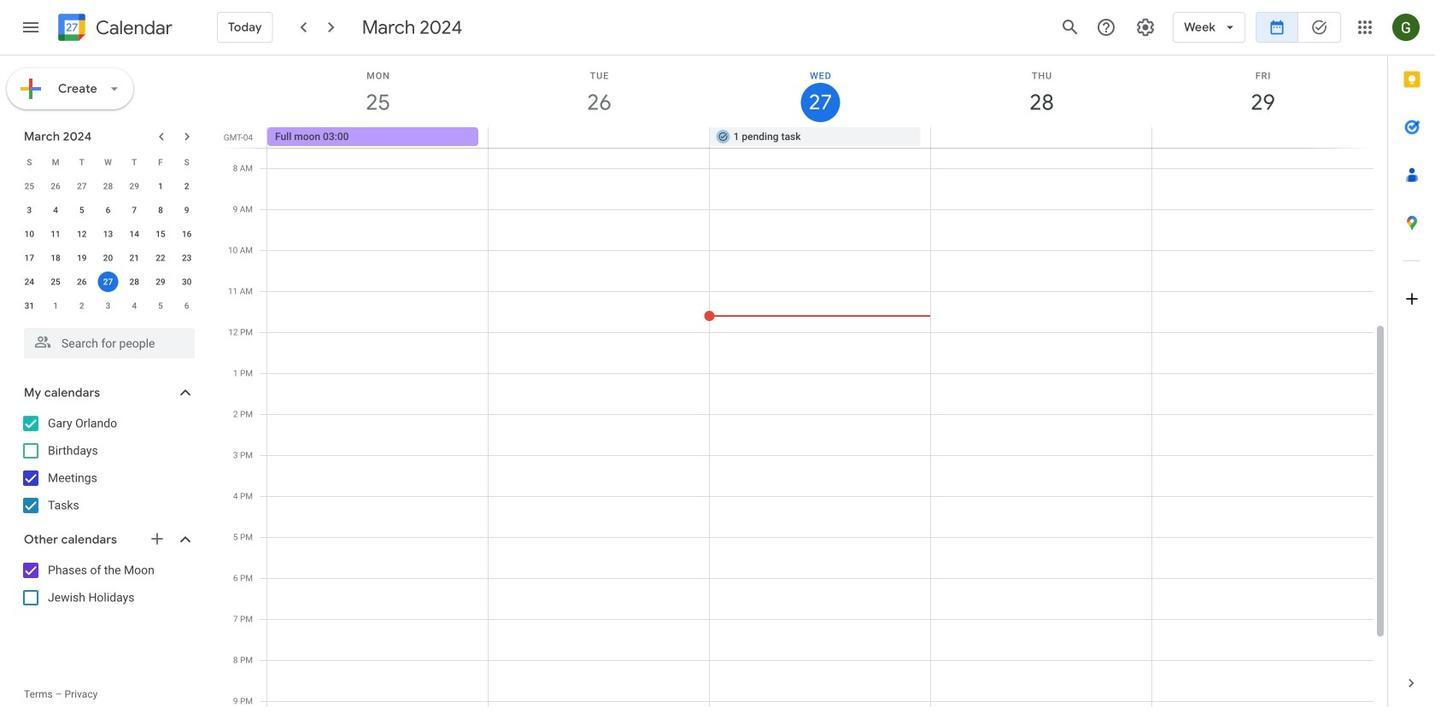 Task type: vqa. For each thing, say whether or not it's contained in the screenshot.
Monday, October 23, today element
no



Task type: describe. For each thing, give the bounding box(es) containing it.
main drawer image
[[21, 17, 41, 38]]

14 element
[[124, 224, 145, 244]]

calendar element
[[55, 10, 172, 48]]

7 element
[[124, 200, 145, 220]]

february 29 element
[[124, 176, 145, 196]]

2 element
[[177, 176, 197, 196]]

april 2 element
[[72, 296, 92, 316]]

29 element
[[150, 272, 171, 292]]

23 element
[[177, 248, 197, 268]]

march 2024 grid
[[16, 150, 200, 318]]

5 element
[[72, 200, 92, 220]]

cell inside march 2024 grid
[[95, 270, 121, 294]]

30 element
[[177, 272, 197, 292]]

19 element
[[72, 248, 92, 268]]

april 5 element
[[150, 296, 171, 316]]

april 6 element
[[177, 296, 197, 316]]

my calendars list
[[3, 410, 212, 519]]

4 element
[[45, 200, 66, 220]]

31 element
[[19, 296, 40, 316]]

9 element
[[177, 200, 197, 220]]

22 element
[[150, 248, 171, 268]]

other calendars list
[[3, 557, 212, 612]]

10 element
[[19, 224, 40, 244]]

17 element
[[19, 248, 40, 268]]

20 element
[[98, 248, 118, 268]]

april 4 element
[[124, 296, 145, 316]]

february 27 element
[[72, 176, 92, 196]]

settings menu image
[[1136, 17, 1156, 38]]

11 element
[[45, 224, 66, 244]]

18 element
[[45, 248, 66, 268]]

add other calendars image
[[149, 531, 166, 548]]

Search for people text field
[[34, 328, 185, 359]]



Task type: locate. For each thing, give the bounding box(es) containing it.
row group
[[16, 174, 200, 318]]

26 element
[[72, 272, 92, 292]]

6 element
[[98, 200, 118, 220]]

21 element
[[124, 248, 145, 268]]

february 28 element
[[98, 176, 118, 196]]

heading
[[92, 18, 172, 38]]

tab list
[[1388, 56, 1435, 660]]

13 element
[[98, 224, 118, 244]]

24 element
[[19, 272, 40, 292]]

3 element
[[19, 200, 40, 220]]

row
[[260, 127, 1387, 148], [16, 150, 200, 174], [16, 174, 200, 198], [16, 198, 200, 222], [16, 222, 200, 246], [16, 246, 200, 270], [16, 270, 200, 294], [16, 294, 200, 318]]

cell
[[489, 127, 710, 148], [931, 127, 1152, 148], [1152, 127, 1373, 148], [95, 270, 121, 294]]

15 element
[[150, 224, 171, 244]]

heading inside calendar element
[[92, 18, 172, 38]]

april 1 element
[[45, 296, 66, 316]]

8 element
[[150, 200, 171, 220]]

1 element
[[150, 176, 171, 196]]

grid
[[219, 56, 1387, 707]]

12 element
[[72, 224, 92, 244]]

28 element
[[124, 272, 145, 292]]

february 25 element
[[19, 176, 40, 196]]

16 element
[[177, 224, 197, 244]]

february 26 element
[[45, 176, 66, 196]]

april 3 element
[[98, 296, 118, 316]]

27, today element
[[98, 272, 118, 292]]

25 element
[[45, 272, 66, 292]]

None search field
[[0, 321, 212, 359]]



